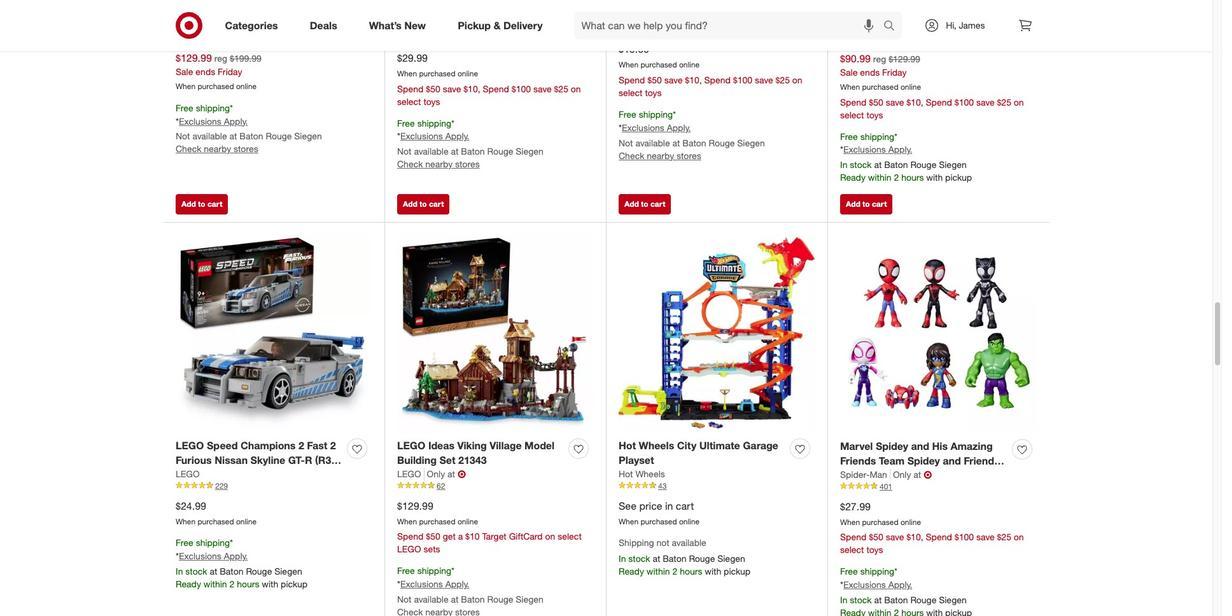 Task type: locate. For each thing, give the bounding box(es) containing it.
online down the $199.99
[[236, 81, 257, 91]]

2 disney from the top
[[397, 20, 424, 31]]

hot wheels city ultimate garage playset image
[[619, 235, 815, 431], [619, 235, 815, 431]]

ends down $90.99
[[860, 67, 880, 78]]

0 horizontal spatial playset
[[619, 454, 654, 467]]

1 horizontal spatial free shipping * * exclusions apply. not available at baton rouge siegen check nearby stores
[[397, 118, 544, 170]]

$50 inside $19.99 when purchased online spend $50 save $10, spend $100 save $25 on select toys
[[648, 74, 662, 85]]

1 horizontal spatial doll
[[524, 6, 543, 18]]

select inside $129.99 when purchased online spend $50 get a $10 target giftcard on select lego sets
[[558, 531, 582, 542]]

building
[[397, 454, 437, 467]]

1 vertical spatial pickup
[[724, 566, 751, 577]]

select inside $29.99 when purchased online spend $50 save $10, spend $100 save $25 on select toys
[[397, 96, 421, 107]]

1 barbie from the top
[[176, 0, 208, 4]]

$50 down $19.99
[[648, 74, 662, 85]]

patrol up 49
[[862, 21, 885, 32]]

$50 down $90.99
[[869, 97, 884, 107]]

r
[[305, 454, 312, 467]]

ends for $129.99
[[196, 66, 215, 77]]

0 vertical spatial patrol
[[865, 0, 894, 5]]

(target inside disney princess 100 retro reimagined ariel fashion doll (target exclusive)
[[397, 20, 431, 33]]

available for $29.99
[[414, 146, 449, 157]]

0 horizontal spatial stores
[[234, 144, 258, 154]]

0 horizontal spatial free shipping * * exclusions apply.
[[397, 566, 470, 590]]

1 horizontal spatial pickup
[[724, 566, 751, 577]]

paw patrol
[[841, 21, 885, 32]]

reg left the $199.99
[[214, 53, 227, 64]]

lego for lego ideas viking village model building set 21343
[[397, 439, 426, 452]]

toys inside $29.99 when purchased online spend $50 save $10, spend $100 save $25 on select toys
[[424, 96, 440, 107]]

$50 inside $129.99 when purchased online spend $50 get a $10 target giftcard on select lego sets
[[426, 531, 441, 542]]

$50 inside $90.99 reg $129.99 sale ends friday when purchased online spend $50 save $10, spend $100 save $25 on select toys
[[869, 97, 884, 107]]

1 horizontal spatial friends
[[964, 455, 1000, 467]]

stores
[[234, 144, 258, 154], [677, 150, 702, 161], [455, 159, 480, 170]]

1 hot from the top
[[619, 439, 636, 452]]

$24.99 when purchased online
[[176, 500, 257, 526]]

1 vertical spatial playset
[[619, 454, 654, 467]]

$90.99 reg $129.99 sale ends friday when purchased online spend $50 save $10, spend $100 save $25 on select toys
[[841, 52, 1024, 120]]

online down 229 link
[[236, 517, 257, 526]]

available for $129.99
[[193, 131, 227, 142]]

not
[[657, 538, 670, 549]]

1 vertical spatial and
[[943, 455, 961, 467]]

1 vertical spatial exclusive)
[[841, 484, 889, 496]]

$100
[[733, 74, 753, 85], [512, 83, 531, 94], [955, 97, 974, 107], [955, 532, 974, 543]]

spend left get
[[397, 531, 424, 542]]

doll inside disney princess 100 retro reimagined ariel fashion doll (target exclusive)
[[524, 6, 543, 18]]

1 horizontal spatial check
[[397, 159, 423, 170]]

purchased down $19.99
[[641, 60, 677, 70]]

select down $27.99
[[841, 545, 864, 556]]

free shipping * * exclusions apply. for $27.99
[[841, 566, 913, 590]]

ideas
[[428, 439, 455, 452]]

online up $10
[[458, 517, 478, 526]]

1 lego link from the left
[[176, 468, 200, 481]]

*
[[230, 102, 233, 113], [673, 109, 676, 120], [176, 116, 179, 126], [452, 118, 455, 128], [619, 122, 622, 133], [397, 131, 401, 142], [895, 131, 898, 142], [841, 144, 844, 155], [230, 538, 233, 549], [176, 551, 179, 562], [452, 566, 455, 577], [895, 566, 898, 577], [397, 579, 401, 590], [841, 580, 844, 590]]

nearby for $19.99
[[647, 150, 674, 161]]

online down 49 "link"
[[901, 82, 921, 92]]

0 vertical spatial disney
[[397, 0, 430, 4]]

0 horizontal spatial doll
[[176, 6, 195, 18]]

only
[[619, 12, 637, 22], [467, 20, 485, 31], [427, 468, 445, 479], [893, 469, 912, 480]]

$50 up sets
[[426, 531, 441, 542]]

select down $90.99
[[841, 109, 864, 120]]

$25 for $29.99
[[554, 83, 569, 94]]

1 horizontal spatial ready
[[619, 566, 644, 577]]

disney inside disney princess 100 retro reimagined ariel fashion doll (target exclusive)
[[397, 0, 430, 4]]

$25 inside $19.99 when purchased online spend $50 save $10, spend $100 save $25 on select toys
[[776, 74, 790, 85]]

toys for $19.99
[[645, 87, 662, 98]]

$100 for $27.99
[[955, 532, 974, 543]]

ariel
[[458, 6, 480, 18]]

barbie
[[176, 0, 208, 4], [176, 20, 202, 31]]

$129.99 reg $199.99 sale ends friday when purchased online
[[176, 52, 262, 91]]

2 horizontal spatial pickup
[[946, 172, 972, 183]]

1 horizontal spatial (target
[[946, 469, 980, 482]]

online inside $27.99 when purchased online spend $50 save $10, spend $100 save $25 on select toys
[[901, 517, 921, 527]]

1 horizontal spatial check nearby stores button
[[397, 158, 480, 171]]

reg for $90.99
[[874, 53, 887, 64]]

1 horizontal spatial $129.99
[[397, 500, 434, 512]]

princess inside disney princess 100 retro reimagined ariel fashion doll (target exclusive)
[[433, 0, 475, 4]]

$199.99
[[230, 53, 262, 64]]

exclusive) inside disney princess 100 retro reimagined ariel fashion doll (target exclusive)
[[434, 20, 482, 33]]

free shipping * * exclusions apply. not available at baton rouge siegen check nearby stores for $19.99
[[619, 109, 765, 161]]

princess for 100
[[433, 0, 475, 4]]

1 doll from the left
[[176, 6, 195, 18]]

$129.99 inside $129.99 when purchased online spend $50 get a $10 target giftcard on select lego sets
[[397, 500, 434, 512]]

friends up "spider-"
[[841, 455, 876, 467]]

reg down 49
[[874, 53, 887, 64]]

check for $19.99
[[619, 150, 645, 161]]

playset
[[841, 6, 876, 19], [619, 454, 654, 467]]

online inside see price in cart when purchased online
[[679, 517, 700, 526]]

paw patrol link
[[841, 20, 885, 33]]

$10, inside $27.99 when purchased online spend $50 save $10, spend $100 save $25 on select toys
[[907, 532, 924, 543]]

wheels for hot wheels
[[636, 468, 665, 479]]

select down $19.99
[[619, 87, 643, 98]]

nearby for $29.99
[[426, 159, 453, 170]]

free shipping * * exclusions apply. up in stock at  baton rouge siegen
[[841, 566, 913, 590]]

1 add from the left
[[181, 199, 196, 209]]

0 vertical spatial playset
[[841, 6, 876, 19]]

0 vertical spatial (target
[[397, 20, 431, 33]]

What can we help you find? suggestions appear below search field
[[574, 11, 887, 39]]

purchased down $29.99 in the top left of the page
[[419, 69, 456, 78]]

$129.99 down the search button
[[889, 53, 921, 64]]

2 horizontal spatial check nearby stores button
[[619, 149, 702, 162]]

check nearby stores button for $129.99
[[176, 143, 258, 156]]

2 lego link from the left
[[397, 468, 424, 481]]

free shipping * * exclusions apply. not available at baton rouge siegen check nearby stores for $29.99
[[397, 118, 544, 170]]

only inside only at ¬
[[619, 12, 637, 22]]

2 horizontal spatial within
[[868, 172, 892, 183]]

on inside $27.99 when purchased online spend $50 save $10, spend $100 save $25 on select toys
[[1014, 532, 1024, 543]]

1 vertical spatial hours
[[680, 566, 703, 577]]

sale inside $129.99 reg $199.99 sale ends friday when purchased online
[[176, 66, 193, 77]]

when down $29.99 in the top left of the page
[[397, 69, 417, 78]]

2 vertical spatial within
[[204, 579, 227, 590]]

toys down $29.99 in the top left of the page
[[424, 96, 440, 107]]

when down $27.99
[[841, 517, 860, 527]]

0 horizontal spatial nearby
[[204, 144, 231, 154]]

hot inside hot wheels city ultimate garage playset
[[619, 439, 636, 452]]

1 horizontal spatial nearby
[[426, 159, 453, 170]]

pickup for paw patrol marine hq toy vehicle playset
[[946, 172, 972, 183]]

pickup
[[458, 19, 491, 32]]

at inside spider-man only at ¬
[[914, 469, 922, 480]]

exclusive) down ariel
[[434, 20, 482, 33]]

2 vertical spatial pickup
[[281, 579, 308, 590]]

when down see
[[619, 517, 639, 526]]

2 horizontal spatial ready
[[841, 172, 866, 183]]

his
[[933, 440, 948, 453]]

paw inside paw patrol marine hq toy vehicle playset
[[841, 0, 863, 5]]

lego speed champions 2 fast 2 furious nissan skyline gt-r (r34) 76917 image
[[176, 235, 372, 431], [176, 235, 372, 431]]

stores for $29.99
[[455, 159, 480, 170]]

select right the giftcard
[[558, 531, 582, 542]]

0 horizontal spatial (target
[[397, 20, 431, 33]]

2 doll from the left
[[524, 6, 543, 18]]

purchased down price
[[641, 517, 677, 526]]

1 horizontal spatial sale
[[841, 67, 858, 78]]

lego up furious
[[176, 439, 204, 452]]

1 horizontal spatial friday
[[883, 67, 907, 78]]

select
[[619, 87, 643, 98], [397, 96, 421, 107], [841, 109, 864, 120], [558, 531, 582, 542], [841, 545, 864, 556]]

wheels up 43 on the bottom right of page
[[636, 468, 665, 479]]

nearby
[[204, 144, 231, 154], [647, 150, 674, 161], [426, 159, 453, 170]]

princess up ariel
[[433, 0, 475, 4]]

229 link
[[176, 481, 372, 492]]

toys inside $19.99 when purchased online spend $50 save $10, spend $100 save $25 on select toys
[[645, 87, 662, 98]]

lego up building
[[397, 439, 426, 452]]

only at ¬
[[619, 11, 658, 24]]

0 vertical spatial hours
[[902, 172, 924, 183]]

0 horizontal spatial friday
[[218, 66, 242, 77]]

exclusive) down spider-man "link"
[[841, 484, 889, 496]]

(target down "reimagined"
[[397, 20, 431, 33]]

1 vertical spatial princess
[[427, 20, 461, 31]]

online
[[679, 60, 700, 70], [458, 69, 478, 78], [236, 81, 257, 91], [901, 82, 921, 92], [236, 517, 257, 526], [458, 517, 478, 526], [679, 517, 700, 526], [901, 517, 921, 527]]

pickup & delivery link
[[447, 11, 559, 39]]

2 horizontal spatial stores
[[677, 150, 702, 161]]

what's new
[[369, 19, 426, 32]]

online up the shipping not available in stock at  baton rouge siegen ready within 2 hours with pickup
[[679, 517, 700, 526]]

toys for $29.99
[[424, 96, 440, 107]]

$129.99 inside $129.99 reg $199.99 sale ends friday when purchased online
[[176, 52, 212, 64]]

not for $19.99
[[619, 137, 633, 148]]

sale inside $90.99 reg $129.99 sale ends friday when purchased online spend $50 save $10, spend $100 save $25 on select toys
[[841, 67, 858, 78]]

2 add to cart from the left
[[403, 199, 444, 209]]

$25 for $19.99
[[776, 74, 790, 85]]

online inside $19.99 when purchased online spend $50 save $10, spend $100 save $25 on select toys
[[679, 60, 700, 70]]

0 vertical spatial ready
[[841, 172, 866, 183]]

online down the 3243 link
[[679, 60, 700, 70]]

exclusions apply. button
[[179, 115, 248, 128], [622, 121, 691, 134], [401, 130, 470, 143], [844, 144, 913, 156], [179, 550, 248, 563], [401, 578, 470, 591], [844, 579, 913, 592]]

1 horizontal spatial lego link
[[397, 468, 424, 481]]

and down his in the bottom right of the page
[[943, 455, 961, 467]]

0 vertical spatial barbie
[[176, 0, 208, 4]]

0 vertical spatial princess
[[433, 0, 475, 4]]

at inside the shipping not available in stock at  baton rouge siegen ready within 2 hours with pickup
[[653, 554, 661, 564]]

1 vertical spatial wheels
[[636, 468, 665, 479]]

toys down $27.99
[[867, 545, 884, 556]]

lego link down furious
[[176, 468, 200, 481]]

online inside $129.99 when purchased online spend $50 get a $10 target giftcard on select lego sets
[[458, 517, 478, 526]]

$10, inside $29.99 when purchased online spend $50 save $10, spend $100 save $25 on select toys
[[464, 83, 481, 94]]

$10, inside $19.99 when purchased online spend $50 save $10, spend $100 save $25 on select toys
[[685, 74, 702, 85]]

available for $19.99
[[636, 137, 670, 148]]

patrol
[[865, 0, 894, 5], [862, 21, 885, 32]]

dreamhouse
[[211, 0, 273, 4]]

exclusions apply. button for paw patrol marine hq toy vehicle playset
[[844, 144, 913, 156]]

marine
[[897, 0, 930, 5]]

hot wheels city ultimate garage playset link
[[619, 439, 785, 468]]

1 add to cart button from the left
[[176, 194, 228, 215]]

0 vertical spatial and
[[912, 440, 930, 453]]

when inside $24.99 when purchased online
[[176, 517, 196, 526]]

exclusions apply. button for barbie dreamhouse pool party doll house with 75+ pc, 3 story slide
[[179, 115, 248, 128]]

1 to from the left
[[198, 199, 205, 209]]

wheels left city
[[639, 439, 675, 452]]

and left his in the bottom right of the page
[[912, 440, 930, 453]]

when down lego only at ¬
[[397, 517, 417, 526]]

4 to from the left
[[863, 199, 870, 209]]

0 vertical spatial pickup
[[946, 172, 972, 183]]

1 horizontal spatial within
[[647, 566, 670, 577]]

target
[[482, 531, 507, 542]]

3 to from the left
[[641, 199, 649, 209]]

hot up hot wheels on the bottom of the page
[[619, 439, 636, 452]]

at inside 'disney princess only at ¬'
[[487, 20, 495, 31]]

paw up $90.99
[[841, 21, 859, 32]]

(target right 7pk
[[946, 469, 980, 482]]

barbie up house
[[176, 0, 208, 4]]

lego speed champions 2 fast 2 furious nissan skyline gt-r (r34) 76917
[[176, 439, 340, 481]]

$50 for $27.99
[[869, 532, 884, 543]]

with inside the shipping not available in stock at  baton rouge siegen ready within 2 hours with pickup
[[705, 566, 722, 577]]

2 hot from the top
[[619, 468, 633, 479]]

4 add to cart from the left
[[846, 199, 887, 209]]

what's new link
[[358, 11, 442, 39]]

lego for lego speed champions 2 fast 2 furious nissan skyline gt-r (r34) 76917
[[176, 439, 204, 452]]

purchased down $24.99
[[198, 517, 234, 526]]

$25 inside $90.99 reg $129.99 sale ends friday when purchased online spend $50 save $10, spend $100 save $25 on select toys
[[998, 97, 1012, 107]]

1 horizontal spatial ends
[[860, 67, 880, 78]]

(target inside marvel spidey and his amazing friends team spidey and friends figure collection 7pk (target exclusive)
[[946, 469, 980, 482]]

hot up see
[[619, 468, 633, 479]]

online inside $29.99 when purchased online spend $50 save $10, spend $100 save $25 on select toys
[[458, 69, 478, 78]]

&
[[494, 19, 501, 32]]

on inside $19.99 when purchased online spend $50 save $10, spend $100 save $25 on select toys
[[793, 74, 803, 85]]

purchased down the $199.99
[[198, 81, 234, 91]]

0 horizontal spatial friends
[[841, 455, 876, 467]]

reg inside $90.99 reg $129.99 sale ends friday when purchased online spend $50 save $10, spend $100 save $25 on select toys
[[874, 53, 887, 64]]

0 horizontal spatial lego link
[[176, 468, 200, 481]]

spend
[[619, 74, 645, 85], [705, 74, 731, 85], [397, 83, 424, 94], [483, 83, 509, 94], [841, 97, 867, 107], [926, 97, 953, 107], [397, 531, 424, 542], [841, 532, 867, 543], [926, 532, 953, 543]]

2 vertical spatial ready
[[176, 579, 201, 590]]

pc,
[[275, 6, 290, 18]]

lego left sets
[[397, 544, 421, 555]]

at
[[640, 12, 647, 22], [487, 20, 495, 31], [230, 131, 237, 142], [673, 137, 680, 148], [451, 146, 459, 157], [875, 159, 882, 170], [448, 468, 455, 479], [914, 469, 922, 480], [653, 554, 661, 564], [210, 566, 217, 577], [451, 594, 459, 605], [875, 595, 882, 606]]

lego down furious
[[176, 468, 200, 479]]

100
[[478, 0, 495, 4]]

friday down 49
[[883, 67, 907, 78]]

check for $129.99
[[176, 144, 202, 154]]

1 horizontal spatial free shipping * * exclusions apply.
[[841, 566, 913, 590]]

disney inside 'disney princess only at ¬'
[[397, 20, 424, 31]]

playset inside paw patrol marine hq toy vehicle playset
[[841, 6, 876, 19]]

spend down $27.99
[[841, 532, 867, 543]]

speed
[[207, 439, 238, 452]]

within
[[868, 172, 892, 183], [647, 566, 670, 577], [204, 579, 227, 590]]

doll up delivery
[[524, 6, 543, 18]]

barbie down house
[[176, 20, 202, 31]]

1 horizontal spatial exclusive)
[[841, 484, 889, 496]]

1 paw from the top
[[841, 0, 863, 5]]

select inside $27.99 when purchased online spend $50 save $10, spend $100 save $25 on select toys
[[841, 545, 864, 556]]

lego ideas viking village model building set 21343 image
[[397, 235, 593, 431], [397, 235, 593, 431]]

0 vertical spatial wheels
[[639, 439, 675, 452]]

only inside spider-man only at ¬
[[893, 469, 912, 480]]

2 add to cart button from the left
[[397, 194, 450, 215]]

0 vertical spatial within
[[868, 172, 892, 183]]

$129.99 down lego only at ¬
[[397, 500, 434, 512]]

1 horizontal spatial stores
[[455, 159, 480, 170]]

disney
[[397, 0, 430, 4], [397, 20, 424, 31]]

spidey up team
[[876, 440, 909, 453]]

add for $129.99
[[181, 199, 196, 209]]

1 vertical spatial hot
[[619, 468, 633, 479]]

siegen inside the shipping not available in stock at  baton rouge siegen ready within 2 hours with pickup
[[718, 554, 746, 564]]

friday down the $199.99
[[218, 66, 242, 77]]

patrol up search
[[865, 0, 894, 5]]

$50 for $129.99
[[426, 531, 441, 542]]

friday inside $129.99 reg $199.99 sale ends friday when purchased online
[[218, 66, 242, 77]]

lego ideas viking village model building set 21343
[[397, 439, 555, 467]]

on for $29.99
[[571, 83, 581, 94]]

delivery
[[504, 19, 543, 32]]

0 horizontal spatial hours
[[237, 579, 259, 590]]

76917
[[176, 468, 204, 481]]

only up $19.99
[[619, 12, 637, 22]]

1 vertical spatial free shipping * * exclusions apply. in stock at  baton rouge siegen ready within 2 hours with pickup
[[176, 538, 308, 590]]

purchased inside $27.99 when purchased online spend $50 save $10, spend $100 save $25 on select toys
[[863, 517, 899, 527]]

friends
[[841, 455, 876, 467], [964, 455, 1000, 467]]

on for $27.99
[[1014, 532, 1024, 543]]

$129.99 for sale
[[176, 52, 212, 64]]

select down $29.99 in the top left of the page
[[397, 96, 421, 107]]

when down $90.99
[[841, 82, 860, 92]]

ends down slide
[[196, 66, 215, 77]]

$50 inside $29.99 when purchased online spend $50 save $10, spend $100 save $25 on select toys
[[426, 83, 441, 94]]

check nearby stores button for $29.99
[[397, 158, 480, 171]]

1 vertical spatial paw
[[841, 21, 859, 32]]

cart for $19.99
[[651, 199, 666, 209]]

disney up "reimagined"
[[397, 0, 430, 4]]

$24.99
[[176, 500, 206, 512]]

within for lego speed champions 2 fast 2 furious nissan skyline gt-r (r34) 76917
[[204, 579, 227, 590]]

$50 down $29.99 in the top left of the page
[[426, 83, 441, 94]]

(target
[[397, 20, 431, 33], [946, 469, 980, 482]]

3 add to cart from the left
[[625, 199, 666, 209]]

2 paw from the top
[[841, 21, 859, 32]]

1 vertical spatial barbie
[[176, 20, 202, 31]]

lego inside lego speed champions 2 fast 2 furious nissan skyline gt-r (r34) 76917
[[176, 439, 204, 452]]

1 vertical spatial disney
[[397, 20, 424, 31]]

2 horizontal spatial nearby
[[647, 150, 674, 161]]

stores for $129.99
[[234, 144, 258, 154]]

2 horizontal spatial check
[[619, 150, 645, 161]]

check
[[176, 144, 202, 154], [619, 150, 645, 161], [397, 159, 423, 170]]

3243
[[658, 24, 675, 34]]

0 vertical spatial hot
[[619, 439, 636, 452]]

2 horizontal spatial free shipping * * exclusions apply. not available at baton rouge siegen check nearby stores
[[619, 109, 765, 161]]

only down ariel
[[467, 20, 485, 31]]

$25 inside $27.99 when purchased online spend $50 save $10, spend $100 save $25 on select toys
[[998, 532, 1012, 543]]

2 horizontal spatial hours
[[902, 172, 924, 183]]

1 vertical spatial (target
[[946, 469, 980, 482]]

$10
[[466, 531, 480, 542]]

0 vertical spatial exclusive)
[[434, 20, 482, 33]]

model
[[525, 439, 555, 452]]

$50 down $27.99
[[869, 532, 884, 543]]

paw patrol marine hq toy vehicle playset
[[841, 0, 1005, 19]]

hi,
[[946, 20, 957, 31]]

0 horizontal spatial reg
[[214, 53, 227, 64]]

0 horizontal spatial check
[[176, 144, 202, 154]]

free shipping * * exclusions apply. down sets
[[397, 566, 470, 590]]

toys inside $27.99 when purchased online spend $50 save $10, spend $100 save $25 on select toys
[[867, 545, 884, 556]]

0 horizontal spatial free shipping * * exclusions apply. in stock at  baton rouge siegen ready within 2 hours with pickup
[[176, 538, 308, 590]]

free
[[176, 102, 193, 113], [619, 109, 637, 120], [397, 118, 415, 128], [841, 131, 858, 142], [176, 538, 193, 549], [397, 566, 415, 577], [841, 566, 858, 577]]

man
[[870, 469, 888, 480]]

2 barbie from the top
[[176, 20, 202, 31]]

lego inside lego only at ¬
[[397, 468, 421, 479]]

$100 inside $27.99 when purchased online spend $50 save $10, spend $100 save $25 on select toys
[[955, 532, 974, 543]]

$129.99 inside $90.99 reg $129.99 sale ends friday when purchased online spend $50 save $10, spend $100 save $25 on select toys
[[889, 53, 921, 64]]

wheels inside hot wheels city ultimate garage playset
[[639, 439, 675, 452]]

purchased up get
[[419, 517, 456, 526]]

0 horizontal spatial and
[[912, 440, 930, 453]]

ends inside $129.99 reg $199.99 sale ends friday when purchased online
[[196, 66, 215, 77]]

401 link
[[841, 481, 1037, 492]]

exclusive)
[[434, 20, 482, 33], [841, 484, 889, 496]]

pickup & delivery
[[458, 19, 543, 32]]

1 vertical spatial patrol
[[862, 21, 885, 32]]

2 horizontal spatial $129.99
[[889, 53, 921, 64]]

wheels for hot wheels city ultimate garage playset
[[639, 439, 675, 452]]

$129.99 down slide
[[176, 52, 212, 64]]

$10,
[[685, 74, 702, 85], [464, 83, 481, 94], [907, 97, 924, 107], [907, 532, 924, 543]]

hours for lego speed champions 2 fast 2 furious nissan skyline gt-r (r34) 76917
[[237, 579, 259, 590]]

$27.99 when purchased online spend $50 save $10, spend $100 save $25 on select toys
[[841, 500, 1024, 556]]

1 vertical spatial within
[[647, 566, 670, 577]]

$25 inside $29.99 when purchased online spend $50 save $10, spend $100 save $25 on select toys
[[554, 83, 569, 94]]

ready for lego speed champions 2 fast 2 furious nissan skyline gt-r (r34) 76917
[[176, 579, 201, 590]]

purchased down $90.99
[[863, 82, 899, 92]]

2 to from the left
[[420, 199, 427, 209]]

to
[[198, 199, 205, 209], [420, 199, 427, 209], [641, 199, 649, 209], [863, 199, 870, 209]]

hot wheels link
[[619, 468, 665, 481]]

4 add from the left
[[846, 199, 861, 209]]

3 add to cart button from the left
[[619, 194, 671, 215]]

2 vertical spatial hours
[[237, 579, 259, 590]]

exclusions apply. button for marvel spidey and his amazing friends team spidey and friends figure collection 7pk (target exclusive)
[[844, 579, 913, 592]]

lego inside $129.99 when purchased online spend $50 get a $10 target giftcard on select lego sets
[[397, 544, 421, 555]]

0 horizontal spatial $129.99
[[176, 52, 212, 64]]

2 add from the left
[[403, 199, 418, 209]]

1 horizontal spatial hours
[[680, 566, 703, 577]]

pickup for lego speed champions 2 fast 2 furious nissan skyline gt-r (r34) 76917
[[281, 579, 308, 590]]

doll up barbie link
[[176, 6, 195, 18]]

disney down "reimagined"
[[397, 20, 424, 31]]

online down pickup
[[458, 69, 478, 78]]

2 friends from the left
[[964, 455, 1000, 467]]

on inside $29.99 when purchased online spend $50 save $10, spend $100 save $25 on select toys
[[571, 83, 581, 94]]

ends inside $90.99 reg $129.99 sale ends friday when purchased online spend $50 save $10, spend $100 save $25 on select toys
[[860, 67, 880, 78]]

barbie inside barbie dreamhouse pool party doll house with 75+ pc, 3 story slide
[[176, 0, 208, 4]]

baton
[[240, 131, 263, 142], [683, 137, 707, 148], [461, 146, 485, 157], [885, 159, 908, 170], [663, 554, 687, 564], [220, 566, 244, 577], [461, 594, 485, 605], [885, 595, 908, 606]]

only down team
[[893, 469, 912, 480]]

0 horizontal spatial exclusive)
[[434, 20, 482, 33]]

select for $19.99
[[619, 87, 643, 98]]

when down $24.99
[[176, 517, 196, 526]]

slide
[[176, 20, 200, 33]]

toys down $90.99
[[867, 109, 884, 120]]

check for $29.99
[[397, 159, 423, 170]]

0 horizontal spatial ends
[[196, 66, 215, 77]]

marvel spidey and his amazing friends team spidey and friends figure collection 7pk (target exclusive) image
[[841, 235, 1037, 432], [841, 235, 1037, 432]]

lego link down building
[[397, 468, 424, 481]]

0 horizontal spatial pickup
[[281, 579, 308, 590]]

lego down building
[[397, 468, 421, 479]]

0 horizontal spatial check nearby stores button
[[176, 143, 258, 156]]

1 disney from the top
[[397, 0, 430, 4]]

1 add to cart from the left
[[181, 199, 222, 209]]

stock
[[850, 159, 872, 170], [629, 554, 651, 564], [185, 566, 207, 577], [850, 595, 872, 606]]

1 horizontal spatial playset
[[841, 6, 876, 19]]

purchased inside $24.99 when purchased online
[[198, 517, 234, 526]]

check nearby stores button for $19.99
[[619, 149, 702, 162]]

friday inside $90.99 reg $129.99 sale ends friday when purchased online spend $50 save $10, spend $100 save $25 on select toys
[[883, 67, 907, 78]]

(r34)
[[315, 454, 340, 467]]

sale down $90.99
[[841, 67, 858, 78]]

shipping
[[196, 102, 230, 113], [639, 109, 673, 120], [418, 118, 452, 128], [861, 131, 895, 142], [196, 538, 230, 549], [418, 566, 452, 577], [861, 566, 895, 577]]

1 horizontal spatial reg
[[874, 53, 887, 64]]

within for paw patrol marine hq toy vehicle playset
[[868, 172, 892, 183]]

and
[[912, 440, 930, 453], [943, 455, 961, 467]]

princess down "reimagined"
[[427, 20, 461, 31]]

apply.
[[224, 116, 248, 126], [667, 122, 691, 133], [446, 131, 470, 142], [889, 144, 913, 155], [224, 551, 248, 562], [446, 579, 470, 590], [889, 580, 913, 590]]

exclusions apply. button for lego speed champions 2 fast 2 furious nissan skyline gt-r (r34) 76917
[[179, 550, 248, 563]]

0 vertical spatial paw
[[841, 0, 863, 5]]

exclusions apply. button for lego ideas viking village model building set 21343
[[401, 578, 470, 591]]

online inside $24.99 when purchased online
[[236, 517, 257, 526]]

spidey up 7pk
[[908, 455, 940, 467]]

sale down slide
[[176, 66, 193, 77]]

reg inside $129.99 reg $199.99 sale ends friday when purchased online
[[214, 53, 227, 64]]

free shipping * * exclusions apply. in stock at  baton rouge siegen ready within 2 hours with pickup for $90.99
[[841, 131, 972, 183]]

$50 for $29.99
[[426, 83, 441, 94]]

3 add from the left
[[625, 199, 639, 209]]

1 vertical spatial ready
[[619, 566, 644, 577]]

to for $129.99
[[198, 199, 205, 209]]

free shipping * * exclusions apply. not available at baton rouge siegen check nearby stores for $129.99
[[176, 102, 322, 154]]

cart
[[208, 199, 222, 209], [429, 199, 444, 209], [651, 199, 666, 209], [872, 199, 887, 209], [676, 500, 694, 512]]

purchased down $27.99
[[863, 517, 899, 527]]

1 horizontal spatial free shipping * * exclusions apply. in stock at  baton rouge siegen ready within 2 hours with pickup
[[841, 131, 972, 183]]

hot for hot wheels city ultimate garage playset
[[619, 439, 636, 452]]

paw up paw patrol
[[841, 0, 863, 5]]

purchased inside $129.99 reg $199.99 sale ends friday when purchased online
[[198, 81, 234, 91]]

when down slide
[[176, 81, 196, 91]]

toys down $19.99
[[645, 87, 662, 98]]

0 horizontal spatial sale
[[176, 66, 193, 77]]

paw for paw patrol marine hq toy vehicle playset
[[841, 0, 863, 5]]

0 vertical spatial free shipping * * exclusions apply. in stock at  baton rouge siegen ready within 2 hours with pickup
[[841, 131, 972, 183]]

hours inside the shipping not available in stock at  baton rouge siegen ready within 2 hours with pickup
[[680, 566, 703, 577]]

when down $19.99
[[619, 60, 639, 70]]

patrol for paw patrol marine hq toy vehicle playset
[[865, 0, 894, 5]]

$100 for $19.99
[[733, 74, 753, 85]]

select inside $19.99 when purchased online spend $50 save $10, spend $100 save $25 on select toys
[[619, 87, 643, 98]]

patrol inside paw patrol marine hq toy vehicle playset
[[865, 0, 894, 5]]

pool
[[275, 0, 297, 4]]

disney for disney princess 100 retro reimagined ariel fashion doll (target exclusive)
[[397, 0, 430, 4]]

only up the 62
[[427, 468, 445, 479]]

0 horizontal spatial within
[[204, 579, 227, 590]]

0 horizontal spatial free shipping * * exclusions apply. not available at baton rouge siegen check nearby stores
[[176, 102, 322, 154]]

playset up hot wheels on the bottom of the page
[[619, 454, 654, 467]]

cart inside see price in cart when purchased online
[[676, 500, 694, 512]]

hours for paw patrol marine hq toy vehicle playset
[[902, 172, 924, 183]]

playset up paw patrol
[[841, 6, 876, 19]]

friday for $129.99
[[218, 66, 242, 77]]

online down 401 link
[[901, 517, 921, 527]]

friends down amazing
[[964, 455, 1000, 467]]

0 horizontal spatial ready
[[176, 579, 201, 590]]

online inside $129.99 reg $199.99 sale ends friday when purchased online
[[236, 81, 257, 91]]

49
[[880, 34, 889, 43]]

gt-
[[288, 454, 305, 467]]



Task type: describe. For each thing, give the bounding box(es) containing it.
when inside $129.99 reg $199.99 sale ends friday when purchased online
[[176, 81, 196, 91]]

spend down 401 link
[[926, 532, 953, 543]]

giftcard
[[509, 531, 543, 542]]

ends for $90.99
[[860, 67, 880, 78]]

available inside the shipping not available in stock at  baton rouge siegen ready within 2 hours with pickup
[[672, 538, 707, 549]]

see price in cart when purchased online
[[619, 500, 700, 526]]

team
[[879, 455, 905, 467]]

$29.99
[[397, 52, 428, 64]]

reimagined
[[397, 6, 455, 18]]

shipping
[[619, 538, 654, 549]]

sale for $90.99
[[841, 67, 858, 78]]

43
[[658, 481, 667, 491]]

collection
[[874, 469, 923, 482]]

$19.99 when purchased online spend $50 save $10, spend $100 save $25 on select toys
[[619, 43, 803, 98]]

pickup inside the shipping not available in stock at  baton rouge siegen ready within 2 hours with pickup
[[724, 566, 751, 577]]

$10, for $27.99
[[907, 532, 924, 543]]

patrol for paw patrol
[[862, 21, 885, 32]]

princess for only
[[427, 20, 461, 31]]

with inside barbie dreamhouse pool party doll house with 75+ pc, 3 story slide
[[231, 6, 252, 18]]

viking
[[458, 439, 487, 452]]

purchased inside $129.99 when purchased online spend $50 get a $10 target giftcard on select lego sets
[[419, 517, 456, 526]]

3
[[293, 6, 298, 18]]

toys inside $90.99 reg $129.99 sale ends friday when purchased online spend $50 save $10, spend $100 save $25 on select toys
[[867, 109, 884, 120]]

barbie link
[[176, 20, 202, 32]]

spend down $19.99
[[619, 74, 645, 85]]

$10, inside $90.99 reg $129.99 sale ends friday when purchased online spend $50 save $10, spend $100 save $25 on select toys
[[907, 97, 924, 107]]

spend down $90.99
[[841, 97, 867, 107]]

on inside $129.99 when purchased online spend $50 get a $10 target giftcard on select lego sets
[[545, 531, 556, 542]]

1 horizontal spatial and
[[943, 455, 961, 467]]

4 add to cart button from the left
[[841, 194, 893, 215]]

in
[[665, 500, 673, 512]]

only inside lego only at ¬
[[427, 468, 445, 479]]

when inside $29.99 when purchased online spend $50 save $10, spend $100 save $25 on select toys
[[397, 69, 417, 78]]

retro
[[498, 0, 525, 4]]

on inside $90.99 reg $129.99 sale ends friday when purchased online spend $50 save $10, spend $100 save $25 on select toys
[[1014, 97, 1024, 107]]

$100 for $29.99
[[512, 83, 531, 94]]

not available at baton rouge siegen
[[397, 594, 544, 605]]

add to cart for $129.99
[[181, 199, 222, 209]]

$10, for $19.99
[[685, 74, 702, 85]]

champions
[[241, 439, 296, 452]]

hot wheels city ultimate garage playset
[[619, 439, 779, 467]]

baton inside the shipping not available in stock at  baton rouge siegen ready within 2 hours with pickup
[[663, 554, 687, 564]]

select for $27.99
[[841, 545, 864, 556]]

to for $19.99
[[641, 199, 649, 209]]

search button
[[878, 11, 909, 42]]

add to cart for $29.99
[[403, 199, 444, 209]]

spend down 49 "link"
[[926, 97, 953, 107]]

marvel spidey and his amazing friends team spidey and friends figure collection 7pk (target exclusive) link
[[841, 439, 1007, 496]]

amazing
[[951, 440, 993, 453]]

$10, for $29.99
[[464, 83, 481, 94]]

not for $129.99
[[176, 131, 190, 142]]

0 vertical spatial spidey
[[876, 440, 909, 453]]

stores for $19.99
[[677, 150, 702, 161]]

set
[[440, 454, 456, 467]]

purchased inside $19.99 when purchased online spend $50 save $10, spend $100 save $25 on select toys
[[641, 60, 677, 70]]

not for $29.99
[[397, 146, 412, 157]]

select for $29.99
[[397, 96, 421, 107]]

21343
[[459, 454, 487, 467]]

village
[[490, 439, 522, 452]]

nearby for $129.99
[[204, 144, 231, 154]]

in stock at  baton rouge siegen
[[841, 595, 967, 606]]

purchased inside $90.99 reg $129.99 sale ends friday when purchased online spend $50 save $10, spend $100 save $25 on select toys
[[863, 82, 899, 92]]

hq
[[933, 0, 949, 5]]

free shipping * * exclusions apply. in stock at  baton rouge siegen ready within 2 hours with pickup for $24.99
[[176, 538, 308, 590]]

paw for paw patrol
[[841, 21, 859, 32]]

$25 for $27.99
[[998, 532, 1012, 543]]

spider-
[[841, 469, 870, 480]]

$129.99 for online
[[397, 500, 434, 512]]

playset inside hot wheels city ultimate garage playset
[[619, 454, 654, 467]]

purchased inside $29.99 when purchased online spend $50 save $10, spend $100 save $25 on select toys
[[419, 69, 456, 78]]

401
[[880, 482, 893, 491]]

only inside 'disney princess only at ¬'
[[467, 20, 485, 31]]

spend down the 3243 link
[[705, 74, 731, 85]]

add to cart button for $29.99
[[397, 194, 450, 215]]

fast
[[307, 439, 328, 452]]

deals
[[310, 19, 337, 32]]

spider-man only at ¬
[[841, 468, 932, 481]]

1 vertical spatial spidey
[[908, 455, 940, 467]]

at inside lego only at ¬
[[448, 468, 455, 479]]

house
[[198, 6, 229, 18]]

shipping not available in stock at  baton rouge siegen ready within 2 hours with pickup
[[619, 538, 751, 577]]

reg for $129.99
[[214, 53, 227, 64]]

$29.99 when purchased online spend $50 save $10, spend $100 save $25 on select toys
[[397, 52, 581, 107]]

75+
[[255, 6, 272, 18]]

within inside the shipping not available in stock at  baton rouge siegen ready within 2 hours with pickup
[[647, 566, 670, 577]]

43 link
[[619, 481, 815, 492]]

deals link
[[299, 11, 353, 39]]

add for $29.99
[[403, 199, 418, 209]]

select inside $90.99 reg $129.99 sale ends friday when purchased online spend $50 save $10, spend $100 save $25 on select toys
[[841, 109, 864, 120]]

add to cart button for $129.99
[[176, 194, 228, 215]]

cart for $29.99
[[429, 199, 444, 209]]

exclusive) inside marvel spidey and his amazing friends team spidey and friends figure collection 7pk (target exclusive)
[[841, 484, 889, 496]]

city
[[677, 439, 697, 452]]

ready inside the shipping not available in stock at  baton rouge siegen ready within 2 hours with pickup
[[619, 566, 644, 577]]

a
[[458, 531, 463, 542]]

figure
[[841, 469, 871, 482]]

spend down &
[[483, 83, 509, 94]]

categories
[[225, 19, 278, 32]]

friday for $90.99
[[883, 67, 907, 78]]

purchased inside see price in cart when purchased online
[[641, 517, 677, 526]]

when inside $19.99 when purchased online spend $50 save $10, spend $100 save $25 on select toys
[[619, 60, 639, 70]]

james
[[959, 20, 985, 31]]

spend inside $129.99 when purchased online spend $50 get a $10 target giftcard on select lego sets
[[397, 531, 424, 542]]

ready for paw patrol marine hq toy vehicle playset
[[841, 172, 866, 183]]

when inside $129.99 when purchased online spend $50 get a $10 target giftcard on select lego sets
[[397, 517, 417, 526]]

3243 link
[[619, 24, 815, 35]]

$50 for $19.99
[[648, 74, 662, 85]]

barbie for barbie
[[176, 20, 202, 31]]

cart for $129.99
[[208, 199, 222, 209]]

barbie dreamhouse pool party doll house with 75+ pc, 3 story slide link
[[176, 0, 342, 33]]

lego ideas viking village model building set 21343 link
[[397, 439, 564, 468]]

$90.99
[[841, 52, 871, 65]]

marvel
[[841, 440, 873, 453]]

62
[[437, 481, 445, 491]]

doll inside barbie dreamhouse pool party doll house with 75+ pc, 3 story slide
[[176, 6, 195, 18]]

when inside $27.99 when purchased online spend $50 save $10, spend $100 save $25 on select toys
[[841, 517, 860, 527]]

garage
[[743, 439, 779, 452]]

hot for hot wheels
[[619, 468, 633, 479]]

spend down $29.99 in the top left of the page
[[397, 83, 424, 94]]

fashion
[[483, 6, 521, 18]]

new
[[405, 19, 426, 32]]

lego for lego only at ¬
[[397, 468, 421, 479]]

2 inside the shipping not available in stock at  baton rouge siegen ready within 2 hours with pickup
[[673, 566, 678, 577]]

story
[[301, 6, 327, 18]]

$100 inside $90.99 reg $129.99 sale ends friday when purchased online spend $50 save $10, spend $100 save $25 on select toys
[[955, 97, 974, 107]]

when inside $90.99 reg $129.99 sale ends friday when purchased online spend $50 save $10, spend $100 save $25 on select toys
[[841, 82, 860, 92]]

$19.99
[[619, 43, 649, 56]]

at inside only at ¬
[[640, 12, 647, 22]]

disney princess 100 retro reimagined ariel fashion doll (target exclusive)
[[397, 0, 543, 33]]

1 friends from the left
[[841, 455, 876, 467]]

search
[[878, 20, 909, 33]]

$27.99
[[841, 500, 871, 513]]

free shipping * * exclusions apply. for $129.99
[[397, 566, 470, 590]]

marvel spidey and his amazing friends team spidey and friends figure collection 7pk (target exclusive)
[[841, 440, 1000, 496]]

add to cart for $19.99
[[625, 199, 666, 209]]

barbie for barbie dreamhouse pool party doll house with 75+ pc, 3 story slide
[[176, 0, 208, 4]]

disney princess link
[[397, 20, 464, 32]]

lego only at ¬
[[397, 468, 466, 481]]

see
[[619, 500, 637, 512]]

to for $29.99
[[420, 199, 427, 209]]

nissan
[[215, 454, 248, 467]]

disney for disney princess only at ¬
[[397, 20, 424, 31]]

price
[[640, 500, 663, 512]]

49 link
[[841, 33, 1037, 44]]

categories link
[[214, 11, 294, 39]]

add to cart button for $19.99
[[619, 194, 671, 215]]

what's
[[369, 19, 402, 32]]

skyline
[[251, 454, 285, 467]]

when inside see price in cart when purchased online
[[619, 517, 639, 526]]

barbie dreamhouse pool party doll house with 75+ pc, 3 story slide
[[176, 0, 327, 33]]

toys for $27.99
[[867, 545, 884, 556]]

hot wheels
[[619, 468, 665, 479]]

rouge inside the shipping not available in stock at  baton rouge siegen ready within 2 hours with pickup
[[689, 554, 715, 564]]

ultimate
[[700, 439, 740, 452]]

stock inside the shipping not available in stock at  baton rouge siegen ready within 2 hours with pickup
[[629, 554, 651, 564]]

$129.99 when purchased online spend $50 get a $10 target giftcard on select lego sets
[[397, 500, 582, 555]]

online inside $90.99 reg $129.99 sale ends friday when purchased online spend $50 save $10, spend $100 save $25 on select toys
[[901, 82, 921, 92]]

lego for lego
[[176, 468, 200, 479]]

in inside the shipping not available in stock at  baton rouge siegen ready within 2 hours with pickup
[[619, 554, 626, 564]]

add for $19.99
[[625, 199, 639, 209]]

on for $19.99
[[793, 74, 803, 85]]

62 link
[[397, 481, 593, 492]]



Task type: vqa. For each thing, say whether or not it's contained in the screenshot.
Find
no



